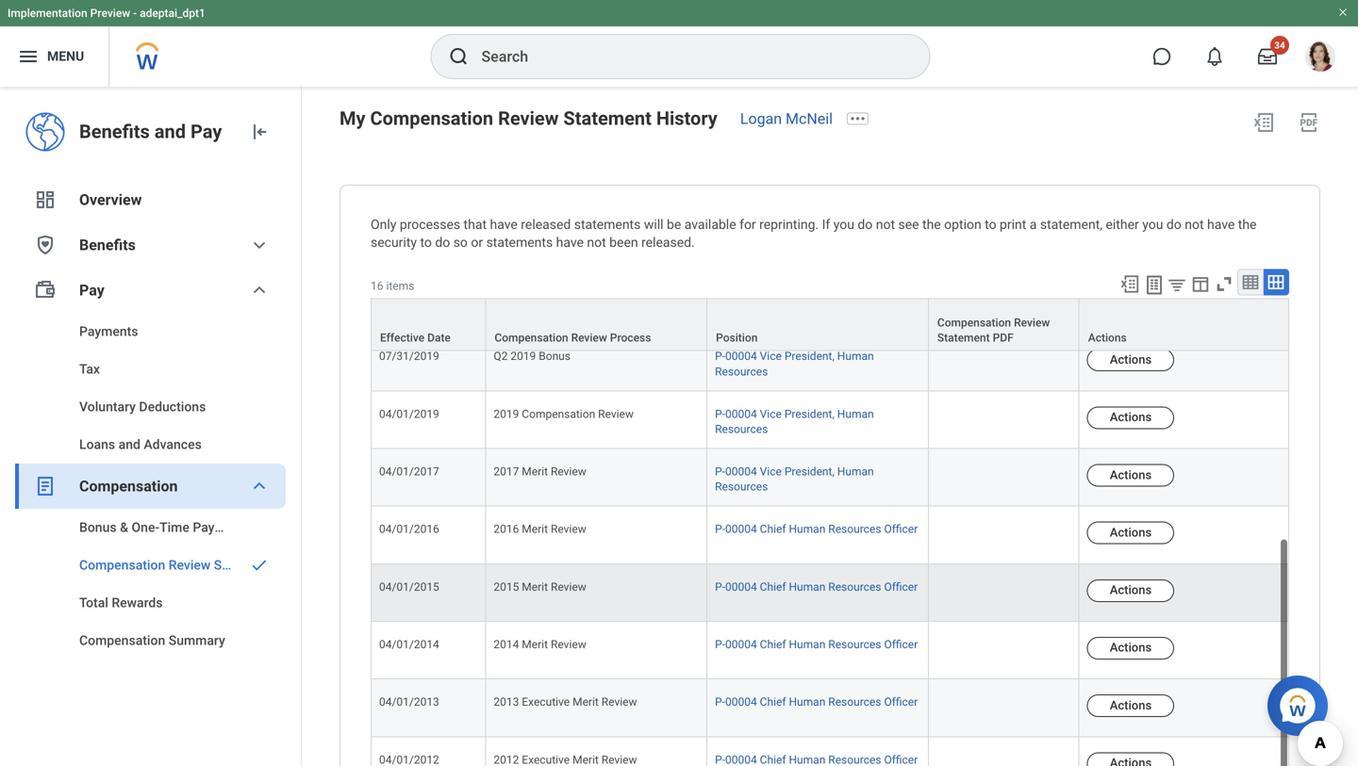 Task type: locate. For each thing, give the bounding box(es) containing it.
menu button
[[0, 26, 109, 87]]

actions row
[[371, 276, 1290, 334], [371, 334, 1290, 392], [371, 392, 1290, 449], [371, 449, 1290, 507], [371, 507, 1290, 565], [371, 565, 1290, 623], [371, 623, 1290, 680], [371, 680, 1290, 738]]

only processes that have released statements will be available for reprinting. if you do not see the option to print a statement, either you do not have the security to do so or statements have not been released.
[[371, 217, 1260, 250]]

compensation
[[370, 108, 493, 130], [938, 317, 1011, 330], [495, 332, 568, 345], [522, 408, 595, 421], [79, 478, 178, 496], [79, 558, 165, 574], [79, 633, 165, 649]]

0 vertical spatial 2019
[[511, 292, 536, 306]]

bonus left &
[[79, 520, 117, 536]]

bonus for q3 2019 bonus
[[539, 292, 571, 306]]

1 horizontal spatial pay
[[191, 121, 222, 143]]

1 vertical spatial statements
[[486, 235, 553, 250]]

review
[[498, 108, 559, 130], [1014, 317, 1050, 330], [571, 332, 607, 345], [598, 408, 634, 421], [551, 466, 587, 479], [551, 523, 587, 536], [169, 558, 211, 574], [551, 581, 587, 594], [551, 639, 587, 652], [602, 696, 637, 710]]

1 vertical spatial and
[[118, 437, 140, 453]]

2013
[[494, 696, 519, 710]]

statement left pdf at top right
[[938, 332, 990, 345]]

p-00004 vice president, human resources for q2 2019 bonus
[[715, 350, 874, 379]]

3 president, from the top
[[785, 408, 835, 421]]

statement down bonus & one-time payments
[[214, 558, 275, 574]]

pay element
[[15, 313, 286, 464]]

be
[[667, 217, 681, 233]]

effective date
[[380, 332, 451, 345]]

chief
[[760, 523, 786, 536], [760, 581, 786, 594], [760, 639, 786, 652], [760, 696, 786, 710]]

select to filter grid data image
[[1167, 275, 1188, 295]]

statements up been
[[574, 217, 641, 233]]

2019 right "q2" at the left of the page
[[511, 350, 536, 363]]

bonus up "compensation review process"
[[539, 292, 571, 306]]

chevron down small image inside benefits dropdown button
[[248, 234, 271, 257]]

4 p-00004 chief human resources officer from the top
[[715, 696, 918, 710]]

1 p-00004 chief human resources officer link from the top
[[715, 519, 918, 536]]

7 00004 from the top
[[725, 639, 757, 652]]

5 cell from the top
[[929, 623, 1080, 680]]

statement,
[[1040, 217, 1103, 233]]

4 president, from the top
[[785, 466, 835, 479]]

implementation preview -   adeptai_dpt1
[[8, 7, 206, 20]]

0 vertical spatial and
[[154, 121, 186, 143]]

4 chief from the top
[[760, 696, 786, 710]]

1 chevron down small image from the top
[[248, 234, 271, 257]]

review inside compensation review statement pdf
[[1014, 317, 1050, 330]]

1 horizontal spatial and
[[154, 121, 186, 143]]

1 actions button from the top
[[1087, 292, 1175, 314]]

5 p- from the top
[[715, 523, 725, 536]]

pay left the transformation import image
[[191, 121, 222, 143]]

actions button
[[1087, 292, 1175, 314], [1087, 349, 1175, 372], [1087, 407, 1175, 430], [1087, 465, 1175, 487], [1087, 522, 1175, 545], [1087, 580, 1175, 603], [1087, 638, 1175, 660], [1087, 695, 1175, 718]]

navigation pane region
[[0, 87, 302, 767]]

have
[[490, 217, 518, 233], [1207, 217, 1235, 233], [556, 235, 584, 250]]

3 chevron down small image from the top
[[248, 475, 271, 498]]

7 actions button from the top
[[1087, 638, 1175, 660]]

adeptai_dpt1
[[140, 7, 206, 20]]

merit right 2016
[[522, 523, 548, 536]]

chevron down small image inside compensation dropdown button
[[248, 475, 271, 498]]

merit right the 2017
[[522, 466, 548, 479]]

5 00004 from the top
[[725, 523, 757, 536]]

officer for 2015 merit review
[[884, 581, 918, 594]]

payments right time
[[193, 520, 252, 536]]

1 horizontal spatial payments
[[193, 520, 252, 536]]

2 you from the left
[[1143, 217, 1164, 233]]

see
[[899, 217, 919, 233]]

benefits inside dropdown button
[[79, 236, 136, 254]]

preview
[[90, 7, 130, 20]]

3 p-00004 vice president, human resources from the top
[[715, 408, 874, 436]]

merit right "2014"
[[522, 639, 548, 652]]

0 horizontal spatial pay
[[79, 282, 104, 300]]

4 p-00004 chief human resources officer link from the top
[[715, 693, 918, 710]]

2 chevron down small image from the top
[[248, 279, 271, 302]]

2 vertical spatial bonus
[[79, 520, 117, 536]]

0 vertical spatial benefits
[[79, 121, 150, 143]]

p-00004 vice president, human resources
[[715, 292, 874, 321], [715, 350, 874, 379], [715, 408, 874, 436], [715, 466, 874, 494]]

3 00004 from the top
[[725, 408, 757, 421]]

2 horizontal spatial have
[[1207, 217, 1235, 233]]

chief for 2015 merit review
[[760, 581, 786, 594]]

4 actions button from the top
[[1087, 465, 1175, 487]]

0 horizontal spatial payments
[[79, 324, 138, 340]]

compensation element
[[15, 509, 286, 660]]

chief for 2016 merit review
[[760, 523, 786, 536]]

compensation up pdf at top right
[[938, 317, 1011, 330]]

2 00004 from the top
[[725, 350, 757, 363]]

2019 right the "q3"
[[511, 292, 536, 306]]

cell for 2015 merit review
[[929, 565, 1080, 623]]

president,
[[785, 292, 835, 306], [785, 350, 835, 363], [785, 408, 835, 421], [785, 466, 835, 479]]

do right if
[[858, 217, 873, 233]]

4 p- from the top
[[715, 466, 725, 479]]

1 00004 from the top
[[725, 292, 757, 306]]

2 cell from the top
[[929, 449, 1080, 507]]

have down 'released' at the top
[[556, 235, 584, 250]]

07/31/2019
[[379, 350, 439, 363]]

the up 'table' icon
[[1238, 217, 1257, 233]]

profile logan mcneil image
[[1306, 42, 1336, 76]]

have up "fullscreen" icon
[[1207, 217, 1235, 233]]

8 00004 from the top
[[725, 696, 757, 710]]

statement inside compensation element
[[214, 558, 275, 574]]

compensation down search image
[[370, 108, 493, 130]]

1 vertical spatial chevron down small image
[[248, 279, 271, 302]]

notifications large image
[[1206, 47, 1224, 66]]

0 horizontal spatial the
[[923, 217, 941, 233]]

5 actions button from the top
[[1087, 522, 1175, 545]]

7 p- from the top
[[715, 639, 725, 652]]

inbox large image
[[1258, 47, 1277, 66]]

that
[[464, 217, 487, 233]]

cell
[[929, 392, 1080, 449], [929, 449, 1080, 507], [929, 507, 1080, 565], [929, 565, 1080, 623], [929, 623, 1080, 680], [929, 680, 1080, 738], [929, 738, 1080, 767]]

not left see on the top of the page
[[876, 217, 895, 233]]

to down processes
[[420, 235, 432, 250]]

0 horizontal spatial not
[[587, 235, 606, 250]]

34 button
[[1247, 36, 1290, 77]]

compensation review statement pdf button
[[929, 300, 1079, 351]]

2 president, from the top
[[785, 350, 835, 363]]

transformation import image
[[248, 121, 271, 143]]

2 p-00004 chief human resources officer from the top
[[715, 581, 918, 594]]

2 row from the top
[[371, 738, 1290, 767]]

you right if
[[834, 217, 855, 233]]

1 vertical spatial bonus
[[539, 350, 571, 363]]

benefits up overview
[[79, 121, 150, 143]]

p- for 2017 merit review
[[715, 466, 725, 479]]

1 benefits from the top
[[79, 121, 150, 143]]

chevron down small image
[[248, 234, 271, 257], [248, 279, 271, 302], [248, 475, 271, 498]]

0 horizontal spatial do
[[435, 235, 450, 250]]

and up overview link
[[154, 121, 186, 143]]

time
[[159, 520, 189, 536]]

1 officer from the top
[[884, 523, 918, 536]]

compensation up &
[[79, 478, 178, 496]]

8 p- from the top
[[715, 696, 725, 710]]

2 actions button from the top
[[1087, 349, 1175, 372]]

1 horizontal spatial to
[[985, 217, 997, 233]]

34
[[1275, 40, 1286, 51]]

2019 for q3
[[511, 292, 536, 306]]

compensation for compensation summary
[[79, 633, 165, 649]]

merit right '2015'
[[522, 581, 548, 594]]

compensation for compensation review statement
[[79, 558, 165, 574]]

p-00004 vice president, human resources for 2019 compensation review
[[715, 408, 874, 436]]

2 p- from the top
[[715, 350, 725, 363]]

merit for 2017
[[522, 466, 548, 479]]

and for advances
[[118, 437, 140, 453]]

0 vertical spatial row
[[371, 299, 1290, 351]]

p- for 2013 executive merit review
[[715, 696, 725, 710]]

benefits down overview
[[79, 236, 136, 254]]

2 p-00004 vice president, human resources link from the top
[[715, 346, 874, 379]]

3 p- from the top
[[715, 408, 725, 421]]

5 actions row from the top
[[371, 507, 1290, 565]]

0 horizontal spatial have
[[490, 217, 518, 233]]

total rewards link
[[15, 585, 286, 623]]

pay
[[191, 121, 222, 143], [79, 282, 104, 300]]

2 benefits from the top
[[79, 236, 136, 254]]

officer for 2014 merit review
[[884, 639, 918, 652]]

0 vertical spatial bonus
[[539, 292, 571, 306]]

resources
[[715, 308, 768, 321], [715, 365, 768, 379], [715, 423, 768, 436], [715, 481, 768, 494], [829, 523, 882, 536], [829, 581, 882, 594], [829, 639, 882, 652], [829, 696, 882, 710]]

fullscreen image
[[1214, 274, 1235, 295]]

6 cell from the top
[[929, 680, 1080, 738]]

2014 merit review
[[494, 639, 587, 652]]

benefits image
[[34, 234, 57, 257]]

vice for 2019 compensation review
[[760, 408, 782, 421]]

1 president, from the top
[[785, 292, 835, 306]]

do right either
[[1167, 217, 1182, 233]]

00004 for 2013 executive merit review
[[725, 696, 757, 710]]

date
[[427, 332, 451, 345]]

p-00004 chief human resources officer
[[715, 523, 918, 536], [715, 581, 918, 594], [715, 639, 918, 652], [715, 696, 918, 710]]

1 vertical spatial 2019
[[511, 350, 536, 363]]

2 p-00004 chief human resources officer link from the top
[[715, 577, 918, 594]]

menu banner
[[0, 0, 1358, 87]]

0 vertical spatial statements
[[574, 217, 641, 233]]

1 vertical spatial to
[[420, 235, 432, 250]]

have right that on the left of page
[[490, 217, 518, 233]]

compensation inside dropdown button
[[79, 478, 178, 496]]

1 horizontal spatial the
[[1238, 217, 1257, 233]]

Search Workday  search field
[[482, 36, 891, 77]]

and inside pay element
[[118, 437, 140, 453]]

president, for q2 2019 bonus
[[785, 350, 835, 363]]

1 horizontal spatial statements
[[574, 217, 641, 233]]

statement left history
[[564, 108, 652, 130]]

compensation for compensation review statement pdf
[[938, 317, 1011, 330]]

0 vertical spatial chevron down small image
[[248, 234, 271, 257]]

2019 for q2
[[511, 350, 536, 363]]

1 p-00004 chief human resources officer from the top
[[715, 523, 918, 536]]

04/01/2014
[[379, 639, 439, 652]]

p-00004 chief human resources officer link for 2015 merit review
[[715, 577, 918, 594]]

1 vertical spatial statement
[[938, 332, 990, 345]]

0 horizontal spatial you
[[834, 217, 855, 233]]

you right either
[[1143, 217, 1164, 233]]

6 p- from the top
[[715, 581, 725, 594]]

0 vertical spatial pay
[[191, 121, 222, 143]]

not up click to view/edit grid preferences image in the top of the page
[[1185, 217, 1204, 233]]

position
[[716, 332, 758, 345]]

8 actions button from the top
[[1087, 695, 1175, 718]]

3 p-00004 chief human resources officer from the top
[[715, 639, 918, 652]]

0 horizontal spatial statements
[[486, 235, 553, 250]]

benefits and pay
[[79, 121, 222, 143]]

3 p-00004 vice president, human resources link from the top
[[715, 404, 874, 436]]

to left print
[[985, 217, 997, 233]]

2013 executive merit review
[[494, 696, 637, 710]]

p- for 2016 merit review
[[715, 523, 725, 536]]

export to excel image
[[1253, 111, 1275, 134], [1120, 274, 1140, 295]]

export to excel image left export to worksheets image
[[1120, 274, 1140, 295]]

04/01/2015
[[379, 581, 439, 594]]

compensation up total rewards
[[79, 558, 165, 574]]

1 cell from the top
[[929, 392, 1080, 449]]

2 vertical spatial chevron down small image
[[248, 475, 271, 498]]

loans and advances link
[[15, 426, 286, 464]]

statement inside compensation review statement pdf
[[938, 332, 990, 345]]

3 cell from the top
[[929, 507, 1080, 565]]

export to excel image for export to worksheets image
[[1120, 274, 1140, 295]]

effective date button
[[372, 300, 485, 351]]

do left 'so'
[[435, 235, 450, 250]]

and right loans
[[118, 437, 140, 453]]

00004
[[725, 292, 757, 306], [725, 350, 757, 363], [725, 408, 757, 421], [725, 466, 757, 479], [725, 523, 757, 536], [725, 581, 757, 594], [725, 639, 757, 652], [725, 696, 757, 710]]

1 vertical spatial row
[[371, 738, 1290, 767]]

04/01/2013
[[379, 696, 439, 710]]

merit
[[522, 466, 548, 479], [522, 523, 548, 536], [522, 581, 548, 594], [522, 639, 548, 652], [573, 696, 599, 710]]

benefits for benefits and pay
[[79, 121, 150, 143]]

1 horizontal spatial statement
[[564, 108, 652, 130]]

0 horizontal spatial export to excel image
[[1120, 274, 1140, 295]]

p- for 2015 merit review
[[715, 581, 725, 594]]

compensation inside popup button
[[495, 332, 568, 345]]

0 vertical spatial payments
[[79, 324, 138, 340]]

actions
[[1110, 295, 1152, 309], [1088, 332, 1127, 345], [1110, 353, 1152, 367], [1110, 410, 1152, 425], [1110, 468, 1152, 482], [1110, 526, 1152, 540], [1110, 584, 1152, 598], [1110, 641, 1152, 655], [1110, 699, 1152, 713]]

q2 2019 bonus
[[494, 350, 571, 363]]

row
[[371, 299, 1290, 351], [371, 738, 1290, 767]]

0 vertical spatial export to excel image
[[1253, 111, 1275, 134]]

benefits
[[79, 121, 150, 143], [79, 236, 136, 254]]

chevron down small image for benefits
[[248, 234, 271, 257]]

1 vertical spatial payments
[[193, 520, 252, 536]]

payments
[[79, 324, 138, 340], [193, 520, 252, 536]]

q3 2019 bonus
[[494, 292, 571, 306]]

do
[[858, 217, 873, 233], [1167, 217, 1182, 233], [435, 235, 450, 250]]

statements down 'released' at the top
[[486, 235, 553, 250]]

3 officer from the top
[[884, 639, 918, 652]]

2 officer from the top
[[884, 581, 918, 594]]

2 p-00004 vice president, human resources from the top
[[715, 350, 874, 379]]

1 vertical spatial export to excel image
[[1120, 274, 1140, 295]]

3 p-00004 chief human resources officer link from the top
[[715, 635, 918, 652]]

bonus
[[539, 292, 571, 306], [539, 350, 571, 363], [79, 520, 117, 536]]

3 vice from the top
[[760, 408, 782, 421]]

payments up tax
[[79, 324, 138, 340]]

2014
[[494, 639, 519, 652]]

p-00004 chief human resources officer link for 2013 executive merit review
[[715, 693, 918, 710]]

1 vertical spatial pay
[[79, 282, 104, 300]]

chief for 2014 merit review
[[760, 639, 786, 652]]

processes
[[400, 217, 460, 233]]

vice for 2017 merit review
[[760, 466, 782, 479]]

1 horizontal spatial you
[[1143, 217, 1164, 233]]

a
[[1030, 217, 1037, 233]]

0 vertical spatial statement
[[564, 108, 652, 130]]

toolbar
[[1111, 269, 1290, 299]]

bonus inside compensation element
[[79, 520, 117, 536]]

3 chief from the top
[[760, 639, 786, 652]]

4 p-00004 vice president, human resources link from the top
[[715, 462, 874, 494]]

compensation down total rewards
[[79, 633, 165, 649]]

president, for 2017 merit review
[[785, 466, 835, 479]]

2 horizontal spatial statement
[[938, 332, 990, 345]]

4 actions row from the top
[[371, 449, 1290, 507]]

the right see on the top of the page
[[923, 217, 941, 233]]

0 horizontal spatial statement
[[214, 558, 275, 574]]

4 p-00004 vice president, human resources from the top
[[715, 466, 874, 494]]

q2
[[494, 350, 508, 363]]

president, for 2019 compensation review
[[785, 408, 835, 421]]

menu
[[47, 49, 84, 64]]

6 00004 from the top
[[725, 581, 757, 594]]

00004 for 2017 merit review
[[725, 466, 757, 479]]

16
[[371, 280, 383, 293]]

1 the from the left
[[923, 217, 941, 233]]

1 horizontal spatial export to excel image
[[1253, 111, 1275, 134]]

2 chief from the top
[[760, 581, 786, 594]]

1 vice from the top
[[760, 292, 782, 306]]

tax link
[[15, 351, 286, 389]]

bonus & one-time payments link
[[15, 509, 286, 547]]

2 vice from the top
[[760, 350, 782, 363]]

chevron down small image inside "pay" dropdown button
[[248, 279, 271, 302]]

payments inside bonus & one-time payments link
[[193, 520, 252, 536]]

if
[[822, 217, 830, 233]]

only
[[371, 217, 397, 233]]

bonus down "compensation review process"
[[539, 350, 571, 363]]

and for pay
[[154, 121, 186, 143]]

2 the from the left
[[1238, 217, 1257, 233]]

export to excel image left the view printable version (pdf) image
[[1253, 111, 1275, 134]]

overview link
[[15, 177, 286, 223]]

4 00004 from the top
[[725, 466, 757, 479]]

1 chief from the top
[[760, 523, 786, 536]]

available
[[685, 217, 736, 233]]

4 vice from the top
[[760, 466, 782, 479]]

2 vertical spatial statement
[[214, 558, 275, 574]]

p-00004 vice president, human resources link
[[715, 289, 874, 321], [715, 346, 874, 379], [715, 404, 874, 436], [715, 462, 874, 494]]

4 officer from the top
[[884, 696, 918, 710]]

p-
[[715, 292, 725, 306], [715, 350, 725, 363], [715, 408, 725, 421], [715, 466, 725, 479], [715, 523, 725, 536], [715, 581, 725, 594], [715, 639, 725, 652], [715, 696, 725, 710]]

pay right task pay icon
[[79, 282, 104, 300]]

compensation up q2 2019 bonus
[[495, 332, 568, 345]]

p-00004 chief human resources officer link for 2014 merit review
[[715, 635, 918, 652]]

you
[[834, 217, 855, 233], [1143, 217, 1164, 233]]

2 horizontal spatial not
[[1185, 217, 1204, 233]]

to
[[985, 217, 997, 233], [420, 235, 432, 250]]

1 p- from the top
[[715, 292, 725, 306]]

benefits and pay element
[[79, 119, 233, 145]]

6 actions row from the top
[[371, 565, 1290, 623]]

check image
[[248, 557, 271, 575]]

compensation inside compensation review statement pdf
[[938, 317, 1011, 330]]

voluntary deductions link
[[15, 389, 286, 426]]

not left been
[[587, 235, 606, 250]]

7 actions row from the top
[[371, 623, 1290, 680]]

view printable version (pdf) image
[[1298, 111, 1321, 134]]

1 vertical spatial benefits
[[79, 236, 136, 254]]

pay button
[[15, 268, 286, 313]]

2019 up the 2017
[[494, 408, 519, 421]]

advances
[[144, 437, 202, 453]]

4 cell from the top
[[929, 565, 1080, 623]]

1 row from the top
[[371, 299, 1290, 351]]

0 horizontal spatial and
[[118, 437, 140, 453]]



Task type: vqa. For each thing, say whether or not it's contained in the screenshot.
OK
no



Task type: describe. For each thing, give the bounding box(es) containing it.
position button
[[708, 300, 928, 351]]

benefits for benefits
[[79, 236, 136, 254]]

2017 merit review
[[494, 466, 587, 479]]

2 vertical spatial 2019
[[494, 408, 519, 421]]

p- for q2 2019 bonus
[[715, 350, 725, 363]]

summary
[[169, 633, 225, 649]]

mcneil
[[786, 110, 833, 128]]

2015
[[494, 581, 519, 594]]

p- for 2019 compensation review
[[715, 408, 725, 421]]

actions inside actions popup button
[[1088, 332, 1127, 345]]

document alt image
[[34, 475, 57, 498]]

officer for 2013 executive merit review
[[884, 696, 918, 710]]

benefits button
[[15, 223, 286, 268]]

deductions
[[139, 400, 206, 415]]

1 horizontal spatial have
[[556, 235, 584, 250]]

will
[[644, 217, 664, 233]]

print
[[1000, 217, 1027, 233]]

compensation review statement
[[79, 558, 275, 574]]

statement for compensation review statement
[[214, 558, 275, 574]]

p-00004 vice president, human resources for 2017 merit review
[[715, 466, 874, 494]]

16 items
[[371, 280, 414, 293]]

1 you from the left
[[834, 217, 855, 233]]

either
[[1106, 217, 1139, 233]]

export to worksheets image
[[1143, 274, 1166, 297]]

00004 for q2 2019 bonus
[[725, 350, 757, 363]]

rewards
[[112, 596, 163, 611]]

total rewards
[[79, 596, 163, 611]]

04/01/2017
[[379, 466, 439, 479]]

been
[[610, 235, 638, 250]]

compensation up 2017 merit review
[[522, 408, 595, 421]]

executive
[[522, 696, 570, 710]]

tax
[[79, 362, 100, 377]]

compensation review process
[[495, 332, 651, 345]]

04/01/2016
[[379, 523, 439, 536]]

click to view/edit grid preferences image
[[1190, 274, 1211, 295]]

voluntary deductions
[[79, 400, 206, 415]]

compensation review process button
[[486, 300, 707, 351]]

history
[[656, 108, 718, 130]]

close environment banner image
[[1338, 7, 1349, 18]]

items
[[386, 280, 414, 293]]

p-00004 vice president, human resources link for 2019 compensation review
[[715, 404, 874, 436]]

2016 merit review
[[494, 523, 587, 536]]

one-
[[132, 520, 159, 536]]

8 actions row from the top
[[371, 680, 1290, 738]]

p-00004 vice president, human resources link for q2 2019 bonus
[[715, 346, 874, 379]]

my compensation review statement history
[[340, 108, 718, 130]]

1 horizontal spatial not
[[876, 217, 895, 233]]

voluntary
[[79, 400, 136, 415]]

pdf
[[993, 332, 1014, 345]]

chevron down small image for pay
[[248, 279, 271, 302]]

0 horizontal spatial to
[[420, 235, 432, 250]]

04/01/2019
[[379, 408, 439, 421]]

merit for 2015
[[522, 581, 548, 594]]

2016
[[494, 523, 519, 536]]

reprinting.
[[759, 217, 819, 233]]

compensation button
[[15, 464, 286, 509]]

task pay image
[[34, 279, 57, 302]]

pay inside dropdown button
[[79, 282, 104, 300]]

export to excel image for the view printable version (pdf) image
[[1253, 111, 1275, 134]]

compensation review statement link
[[15, 547, 286, 585]]

1 p-00004 vice president, human resources from the top
[[715, 292, 874, 321]]

loans
[[79, 437, 115, 453]]

compensation review statement pdf
[[938, 317, 1050, 345]]

implementation
[[8, 7, 87, 20]]

compensation for compensation
[[79, 478, 178, 496]]

chevron down small image for compensation
[[248, 475, 271, 498]]

process
[[610, 332, 651, 345]]

justify image
[[17, 45, 40, 68]]

officer for 2016 merit review
[[884, 523, 918, 536]]

table image
[[1241, 273, 1260, 292]]

compensation summary link
[[15, 623, 286, 660]]

my
[[340, 108, 366, 130]]

10/31/2019
[[379, 292, 439, 306]]

review inside compensation element
[[169, 558, 211, 574]]

2 actions row from the top
[[371, 334, 1290, 392]]

p-00004 chief human resources officer link for 2016 merit review
[[715, 519, 918, 536]]

bonus for q2 2019 bonus
[[539, 350, 571, 363]]

expand table image
[[1267, 273, 1286, 292]]

statement for compensation review statement pdf
[[938, 332, 990, 345]]

3 actions row from the top
[[371, 392, 1290, 449]]

cell for 2013 executive merit review
[[929, 680, 1080, 738]]

effective
[[380, 332, 425, 345]]

so
[[453, 235, 468, 250]]

review inside popup button
[[571, 332, 607, 345]]

3 actions button from the top
[[1087, 407, 1175, 430]]

2015 merit review
[[494, 581, 587, 594]]

merit for 2016
[[522, 523, 548, 536]]

row containing compensation review statement pdf
[[371, 299, 1290, 351]]

payments inside payments link
[[79, 324, 138, 340]]

logan mcneil link
[[740, 110, 833, 128]]

or
[[471, 235, 483, 250]]

released
[[521, 217, 571, 233]]

actions button
[[1080, 300, 1289, 351]]

p- for 2014 merit review
[[715, 639, 725, 652]]

p-00004 chief human resources officer for 2015 merit review
[[715, 581, 918, 594]]

for
[[740, 217, 756, 233]]

cell for 2019 compensation review
[[929, 392, 1080, 449]]

q3
[[494, 292, 508, 306]]

merit right executive
[[573, 696, 599, 710]]

2017
[[494, 466, 519, 479]]

compensation for compensation review process
[[495, 332, 568, 345]]

dashboard image
[[34, 189, 57, 211]]

p-00004 chief human resources officer for 2016 merit review
[[715, 523, 918, 536]]

00004 for 2016 merit review
[[725, 523, 757, 536]]

7 cell from the top
[[929, 738, 1080, 767]]

search image
[[448, 45, 470, 68]]

logan mcneil
[[740, 110, 833, 128]]

&
[[120, 520, 128, 536]]

compensation summary
[[79, 633, 225, 649]]

cell for 2017 merit review
[[929, 449, 1080, 507]]

1 horizontal spatial do
[[858, 217, 873, 233]]

cell for 2014 merit review
[[929, 623, 1080, 680]]

2019 compensation review
[[494, 408, 634, 421]]

security
[[371, 235, 417, 250]]

cell for 2016 merit review
[[929, 507, 1080, 565]]

bonus & one-time payments
[[79, 520, 252, 536]]

00004 for 2019 compensation review
[[725, 408, 757, 421]]

loans and advances
[[79, 437, 202, 453]]

overview
[[79, 191, 142, 209]]

option
[[944, 217, 982, 233]]

6 actions button from the top
[[1087, 580, 1175, 603]]

vice for q2 2019 bonus
[[760, 350, 782, 363]]

1 actions row from the top
[[371, 276, 1290, 334]]

00004 for 2015 merit review
[[725, 581, 757, 594]]

p-00004 chief human resources officer for 2013 executive merit review
[[715, 696, 918, 710]]

chief for 2013 executive merit review
[[760, 696, 786, 710]]

1 p-00004 vice president, human resources link from the top
[[715, 289, 874, 321]]

payments link
[[15, 313, 286, 351]]

0 vertical spatial to
[[985, 217, 997, 233]]

p-00004 chief human resources officer for 2014 merit review
[[715, 639, 918, 652]]

00004 for 2014 merit review
[[725, 639, 757, 652]]

total
[[79, 596, 108, 611]]

p-00004 vice president, human resources link for 2017 merit review
[[715, 462, 874, 494]]

2 horizontal spatial do
[[1167, 217, 1182, 233]]

released.
[[642, 235, 695, 250]]

merit for 2014
[[522, 639, 548, 652]]

-
[[133, 7, 137, 20]]



